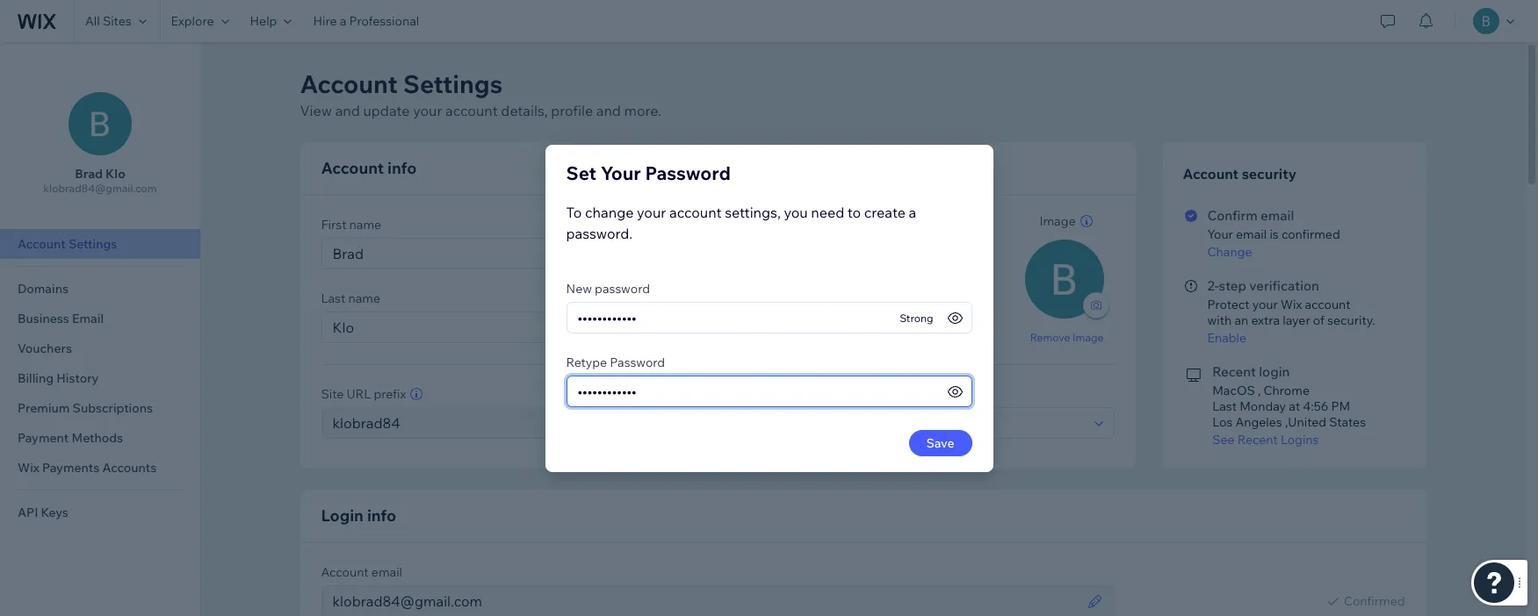 Task type: vqa. For each thing, say whether or not it's contained in the screenshot.
the top recent
yes



Task type: describe. For each thing, give the bounding box(es) containing it.
1 vertical spatial email
[[1236, 227, 1267, 242]]

new password
[[566, 281, 650, 296]]

account for account security
[[1183, 165, 1239, 183]]

account for account
[[445, 102, 498, 119]]

update
[[363, 102, 410, 119]]

your inside 2-step verification protect your wix account with an extra layer of security. enable
[[1252, 297, 1278, 313]]

security
[[1242, 165, 1297, 183]]

logins
[[1281, 432, 1319, 448]]

api
[[18, 505, 38, 521]]

remove image button
[[1030, 329, 1104, 345]]

payment methods
[[18, 430, 123, 446]]

Type your password here password field
[[572, 303, 900, 333]]

your inside account settings view and update your account details, profile and more.
[[413, 102, 442, 119]]

sidebar element
[[0, 42, 201, 617]]

macos
[[1212, 383, 1255, 399]]

set your password
[[566, 161, 731, 184]]

of
[[1313, 313, 1325, 329]]

info for login info
[[367, 506, 396, 526]]

to
[[566, 203, 582, 221]]

vouchers link
[[0, 334, 200, 364]]

login
[[321, 506, 364, 526]]

methods
[[72, 430, 123, 446]]

retype
[[566, 354, 607, 370]]

confirm
[[1207, 207, 1258, 224]]

see
[[1212, 432, 1235, 448]]

settings for account settings
[[68, 236, 117, 252]]

los
[[1212, 415, 1233, 430]]

protect
[[1207, 297, 1250, 313]]

2-
[[1207, 278, 1219, 294]]

states
[[1329, 415, 1366, 430]]

account settings link
[[0, 229, 200, 259]]

change button
[[1207, 244, 1402, 260]]

Email address text field
[[327, 587, 1082, 617]]

premium subscriptions link
[[0, 394, 200, 423]]

business email link
[[0, 304, 200, 334]]

account for account language
[[725, 387, 773, 402]]

to
[[848, 203, 861, 221]]

info for account info
[[387, 158, 417, 178]]

profile
[[551, 102, 593, 119]]

account for account settings view and update your account details, profile and more.
[[300, 69, 398, 99]]

payments
[[42, 460, 100, 476]]

hire a professional link
[[303, 0, 430, 42]]

1 and from the left
[[335, 102, 360, 119]]

verification
[[1249, 278, 1320, 294]]

payment
[[18, 430, 69, 446]]

an
[[1235, 313, 1249, 329]]

,united
[[1285, 415, 1327, 430]]

0 horizontal spatial last
[[321, 291, 346, 307]]

language
[[775, 387, 829, 402]]

subscriptions
[[73, 401, 153, 416]]

prefix
[[374, 387, 406, 402]]

klo
[[106, 166, 125, 182]]

help
[[250, 13, 277, 29]]

see recent logins button
[[1212, 432, 1405, 448]]

to change your account settings, you need to create a password.
[[566, 203, 916, 242]]

Enter your last name. text field
[[327, 313, 976, 343]]

Enter your first name. text field
[[327, 239, 976, 269]]

business email
[[18, 311, 104, 327]]

confirm email your email is confirmed change
[[1207, 207, 1340, 260]]

account security
[[1183, 165, 1297, 183]]

all
[[85, 13, 100, 29]]

1 vertical spatial password
[[610, 354, 665, 370]]

0 vertical spatial a
[[340, 13, 346, 29]]

extra
[[1251, 313, 1280, 329]]

last name
[[321, 291, 380, 307]]

help button
[[239, 0, 303, 42]]

name for last name
[[348, 291, 380, 307]]

layer
[[1283, 313, 1310, 329]]

account for account info
[[321, 158, 384, 178]]

4:56
[[1303, 399, 1329, 415]]

billing history link
[[0, 364, 200, 394]]

settings for account settings view and update your account details, profile and more.
[[403, 69, 503, 99]]

accounts
[[102, 460, 157, 476]]

hire
[[313, 13, 337, 29]]

wix inside the sidebar element
[[18, 460, 39, 476]]

a inside to change your account settings, you need to create a password.
[[909, 203, 916, 221]]

set
[[566, 161, 596, 184]]

premium subscriptions
[[18, 401, 153, 416]]

wix payments accounts
[[18, 460, 157, 476]]

0 vertical spatial password
[[645, 161, 731, 184]]

premium
[[18, 401, 70, 416]]

first name
[[321, 217, 381, 233]]

domains link
[[0, 274, 200, 304]]

sites
[[103, 13, 131, 29]]

account settings view and update your account details, profile and more.
[[300, 69, 662, 119]]

email for confirm
[[1261, 207, 1294, 224]]

confirmed
[[1344, 594, 1405, 610]]

is
[[1270, 227, 1279, 242]]

brad klo klobrad84@gmail.com
[[43, 166, 157, 195]]

enable
[[1207, 330, 1247, 346]]

remove image
[[1030, 331, 1104, 344]]

billing history
[[18, 371, 99, 387]]

wix inside 2-step verification protect your wix account with an extra layer of security. enable
[[1281, 297, 1302, 313]]



Task type: locate. For each thing, give the bounding box(es) containing it.
business
[[18, 311, 69, 327]]

1 vertical spatial your
[[1207, 227, 1233, 242]]

account up confirm
[[1183, 165, 1239, 183]]

0 vertical spatial wix
[[1281, 297, 1302, 313]]

email left "is"
[[1236, 227, 1267, 242]]

email
[[72, 311, 104, 327]]

email for account
[[371, 565, 402, 581]]

1 horizontal spatial settings
[[403, 69, 503, 99]]

password.
[[566, 224, 633, 242]]

2 and from the left
[[596, 102, 621, 119]]

email up "is"
[[1261, 207, 1294, 224]]

account for 2-
[[1305, 297, 1351, 313]]

your
[[601, 161, 641, 184], [1207, 227, 1233, 242]]

account left settings, at top
[[669, 203, 722, 221]]

account settings
[[18, 236, 117, 252]]

2 horizontal spatial your
[[1252, 297, 1278, 313]]

enable button
[[1207, 330, 1402, 346]]

and
[[335, 102, 360, 119], [596, 102, 621, 119]]

billing
[[18, 371, 54, 387]]

1 vertical spatial info
[[367, 506, 396, 526]]

need
[[811, 203, 844, 221]]

at
[[1289, 399, 1300, 415]]

wix down verification
[[1281, 297, 1302, 313]]

settings up domains link
[[68, 236, 117, 252]]

last down first
[[321, 291, 346, 307]]

1 horizontal spatial your
[[1207, 227, 1233, 242]]

details,
[[501, 102, 548, 119]]

last
[[321, 291, 346, 307], [1212, 399, 1237, 415]]

recent up macos at the right bottom of page
[[1212, 364, 1256, 380]]

account inside account settings view and update your account details, profile and more.
[[300, 69, 398, 99]]

0 vertical spatial your
[[413, 102, 442, 119]]

0 horizontal spatial your
[[601, 161, 641, 184]]

recent down 'angeles'
[[1238, 432, 1278, 448]]

1 vertical spatial your
[[637, 203, 666, 221]]

image
[[1040, 213, 1076, 229], [1073, 331, 1104, 344]]

0 vertical spatial recent
[[1212, 364, 1256, 380]]

login info
[[321, 506, 396, 526]]

0 horizontal spatial a
[[340, 13, 346, 29]]

password up to change your account settings, you need to create a password.
[[645, 161, 731, 184]]

account info
[[321, 158, 417, 178]]

email down login info
[[371, 565, 402, 581]]

account up domains
[[18, 236, 66, 252]]

retype password
[[566, 354, 665, 370]]

account for account email
[[321, 565, 369, 581]]

account
[[300, 69, 398, 99], [321, 158, 384, 178], [1183, 165, 1239, 183], [18, 236, 66, 252], [725, 387, 773, 402], [321, 565, 369, 581]]

account language
[[725, 387, 829, 402]]

0 horizontal spatial settings
[[68, 236, 117, 252]]

keys
[[41, 505, 68, 521]]

password down enter your last name. text box
[[610, 354, 665, 370]]

1 horizontal spatial a
[[909, 203, 916, 221]]

name
[[349, 217, 381, 233], [348, 291, 380, 307]]

and left more.
[[596, 102, 621, 119]]

account down login
[[321, 565, 369, 581]]

with
[[1207, 313, 1232, 329]]

step
[[1219, 278, 1246, 294]]

image inside 'button'
[[1073, 331, 1104, 344]]

1 vertical spatial account
[[669, 203, 722, 221]]

save button
[[909, 430, 972, 456]]

create
[[864, 203, 906, 221]]

site url prefix
[[321, 387, 406, 402]]

your right update
[[413, 102, 442, 119]]

account
[[445, 102, 498, 119], [669, 203, 722, 221], [1305, 297, 1351, 313]]

password
[[645, 161, 731, 184], [610, 354, 665, 370]]

wix down payment
[[18, 460, 39, 476]]

your up change
[[1207, 227, 1233, 242]]

0 vertical spatial last
[[321, 291, 346, 307]]

a right create
[[909, 203, 916, 221]]

,
[[1258, 383, 1261, 399]]

1 horizontal spatial last
[[1212, 399, 1237, 415]]

more.
[[624, 102, 662, 119]]

recent login macos , chrome last monday at 4:56 pm los angeles ,united states see recent logins
[[1212, 364, 1366, 448]]

account up view
[[300, 69, 398, 99]]

0 vertical spatial info
[[387, 158, 417, 178]]

account inside 'link'
[[18, 236, 66, 252]]

0 horizontal spatial and
[[335, 102, 360, 119]]

account left language
[[725, 387, 773, 402]]

and right view
[[335, 102, 360, 119]]

0 vertical spatial account
[[445, 102, 498, 119]]

0 vertical spatial image
[[1040, 213, 1076, 229]]

save
[[926, 435, 955, 451]]

url
[[347, 387, 371, 402]]

brad
[[75, 166, 103, 182]]

0 vertical spatial name
[[349, 217, 381, 233]]

domains
[[18, 281, 69, 297]]

Choose an account name text field
[[327, 408, 666, 438]]

your inside confirm email your email is confirmed change
[[1207, 227, 1233, 242]]

a right the hire
[[340, 13, 346, 29]]

settings inside 'link'
[[68, 236, 117, 252]]

your down verification
[[1252, 297, 1278, 313]]

2 horizontal spatial account
[[1305, 297, 1351, 313]]

account for account settings
[[18, 236, 66, 252]]

your inside to change your account settings, you need to create a password.
[[637, 203, 666, 221]]

account up enable button on the bottom of page
[[1305, 297, 1351, 313]]

remove
[[1030, 331, 1070, 344]]

site
[[321, 387, 344, 402]]

wix
[[1281, 297, 1302, 313], [18, 460, 39, 476]]

1 vertical spatial name
[[348, 291, 380, 307]]

angeles
[[1235, 415, 1282, 430]]

change
[[585, 203, 634, 221]]

account up first name
[[321, 158, 384, 178]]

professional
[[349, 13, 419, 29]]

1 horizontal spatial and
[[596, 102, 621, 119]]

email
[[1261, 207, 1294, 224], [1236, 227, 1267, 242], [371, 565, 402, 581]]

payment methods link
[[0, 423, 200, 453]]

1 vertical spatial recent
[[1238, 432, 1278, 448]]

explore
[[171, 13, 214, 29]]

settings up update
[[403, 69, 503, 99]]

pm
[[1331, 399, 1350, 415]]

your down set your password at the left of the page
[[637, 203, 666, 221]]

0 horizontal spatial account
[[445, 102, 498, 119]]

your right set
[[601, 161, 641, 184]]

info down update
[[387, 158, 417, 178]]

1 vertical spatial settings
[[68, 236, 117, 252]]

settings,
[[725, 203, 781, 221]]

2 vertical spatial account
[[1305, 297, 1351, 313]]

1 horizontal spatial wix
[[1281, 297, 1302, 313]]

login
[[1259, 364, 1290, 380]]

account inside to change your account settings, you need to create a password.
[[669, 203, 722, 221]]

vouchers
[[18, 341, 72, 357]]

settings inside account settings view and update your account details, profile and more.
[[403, 69, 503, 99]]

monday
[[1240, 399, 1286, 415]]

last inside recent login macos , chrome last monday at 4:56 pm los angeles ,united states see recent logins
[[1212, 399, 1237, 415]]

Retype your password here password field
[[572, 376, 945, 406]]

recent
[[1212, 364, 1256, 380], [1238, 432, 1278, 448]]

name down first name
[[348, 291, 380, 307]]

name for first name
[[349, 217, 381, 233]]

history
[[56, 371, 99, 387]]

2 vertical spatial your
[[1252, 297, 1278, 313]]

2 vertical spatial email
[[371, 565, 402, 581]]

account inside 2-step verification protect your wix account with an extra layer of security. enable
[[1305, 297, 1351, 313]]

chrome
[[1264, 383, 1310, 399]]

1 horizontal spatial account
[[669, 203, 722, 221]]

first
[[321, 217, 347, 233]]

security.
[[1327, 313, 1375, 329]]

0 horizontal spatial your
[[413, 102, 442, 119]]

view
[[300, 102, 332, 119]]

api keys link
[[0, 498, 200, 528]]

confirmed
[[1282, 227, 1340, 242]]

0 horizontal spatial wix
[[18, 460, 39, 476]]

last up the see
[[1212, 399, 1237, 415]]

a
[[340, 13, 346, 29], [909, 203, 916, 221]]

info
[[387, 158, 417, 178], [367, 506, 396, 526]]

1 horizontal spatial your
[[637, 203, 666, 221]]

klobrad84@gmail.com
[[43, 182, 157, 195]]

0 vertical spatial your
[[601, 161, 641, 184]]

1 vertical spatial wix
[[18, 460, 39, 476]]

name right first
[[349, 217, 381, 233]]

password
[[595, 281, 650, 296]]

account left details,
[[445, 102, 498, 119]]

info right login
[[367, 506, 396, 526]]

0 vertical spatial settings
[[403, 69, 503, 99]]

account inside account settings view and update your account details, profile and more.
[[445, 102, 498, 119]]

1 vertical spatial image
[[1073, 331, 1104, 344]]

new
[[566, 281, 592, 296]]

0 vertical spatial email
[[1261, 207, 1294, 224]]

change
[[1207, 244, 1252, 260]]

account email
[[321, 565, 402, 581]]

1 vertical spatial a
[[909, 203, 916, 221]]

None field
[[731, 408, 1089, 438]]

1 vertical spatial last
[[1212, 399, 1237, 415]]

your
[[413, 102, 442, 119], [637, 203, 666, 221], [1252, 297, 1278, 313]]

api keys
[[18, 505, 68, 521]]



